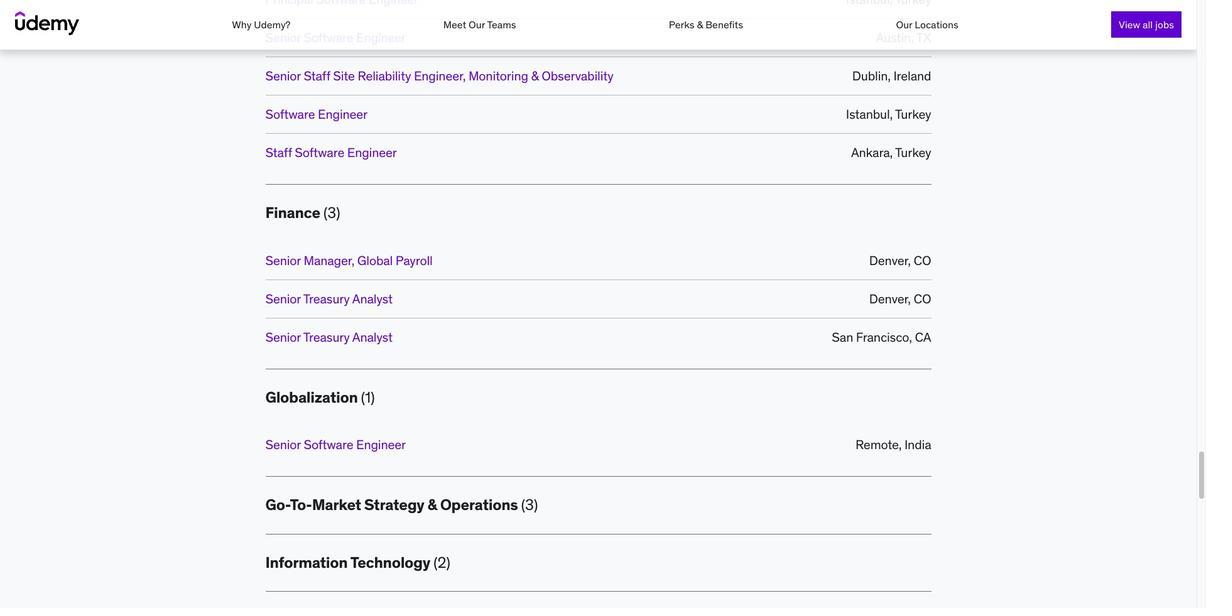 Task type: describe. For each thing, give the bounding box(es) containing it.
observability
[[542, 68, 613, 84]]

monitoring
[[469, 68, 528, 84]]

istanbul,
[[846, 106, 893, 122]]

finance
[[265, 203, 320, 223]]

manager,
[[304, 252, 354, 268]]

4 senior from the top
[[265, 291, 301, 306]]

strategy
[[364, 495, 424, 515]]

ca
[[915, 329, 931, 345]]

analyst for san francisco, ca
[[352, 329, 393, 345]]

senior staff site reliability engineer, monitoring & observability
[[265, 68, 613, 84]]

denver, co for senior manager, global payroll
[[869, 252, 931, 268]]

view all jobs link
[[1111, 11, 1182, 38]]

senior treasury analyst for san francisco, ca
[[265, 329, 393, 345]]

meet our teams link
[[443, 18, 516, 31]]

remote,
[[856, 437, 902, 452]]

senior software engineer for austin, tx
[[265, 30, 406, 46]]

jobs
[[1155, 18, 1174, 31]]

perks
[[669, 18, 694, 31]]

(2)
[[433, 553, 450, 572]]

tx
[[916, 30, 931, 46]]

1 horizontal spatial (3)
[[521, 495, 538, 515]]

dublin, ireland
[[852, 68, 931, 84]]

turkey for istanbul, turkey
[[895, 106, 931, 122]]

globalization
[[265, 387, 358, 407]]

go-
[[265, 495, 290, 515]]

6 senior from the top
[[265, 437, 301, 452]]

3 senior from the top
[[265, 252, 301, 268]]

india
[[905, 437, 931, 452]]

finance (3)
[[265, 203, 340, 223]]

(1)
[[361, 387, 375, 407]]

teams
[[487, 18, 516, 31]]

software for remote, india
[[304, 437, 353, 452]]

perks & benefits
[[669, 18, 743, 31]]

senior treasury analyst for denver, co
[[265, 291, 393, 306]]

udemy image
[[15, 11, 79, 35]]

view
[[1119, 18, 1140, 31]]

1 vertical spatial &
[[531, 68, 539, 84]]

engineer for ankara, turkey
[[347, 145, 397, 160]]

software engineer
[[265, 106, 368, 122]]

staff software engineer
[[265, 145, 397, 160]]

san
[[832, 329, 853, 345]]

denver, for senior treasury analyst
[[869, 291, 911, 306]]

1 senior from the top
[[265, 30, 301, 46]]

denver, co for senior treasury analyst
[[869, 291, 931, 306]]

engineer,
[[414, 68, 466, 84]]

senior manager, global payroll
[[265, 252, 433, 268]]

go-to-market strategy & operations (3)
[[265, 495, 538, 515]]

austin, tx
[[876, 30, 931, 46]]

5 senior from the top
[[265, 329, 301, 345]]

meet our teams
[[443, 18, 516, 31]]

dublin,
[[852, 68, 891, 84]]

ankara, turkey
[[851, 145, 931, 160]]

software up staff software engineer
[[265, 106, 315, 122]]



Task type: vqa. For each thing, say whether or not it's contained in the screenshot.
ENGINEER
yes



Task type: locate. For each thing, give the bounding box(es) containing it.
& right perks
[[697, 18, 703, 31]]

2 our from the left
[[896, 18, 912, 31]]

1 horizontal spatial &
[[531, 68, 539, 84]]

1 vertical spatial denver, co
[[869, 291, 931, 306]]

co for senior manager, global payroll
[[914, 252, 931, 268]]

(3) right finance
[[323, 203, 340, 223]]

0 horizontal spatial our
[[469, 18, 485, 31]]

co
[[914, 252, 931, 268], [914, 291, 931, 306]]

0 horizontal spatial &
[[428, 495, 437, 515]]

staff down software engineer
[[265, 145, 292, 160]]

our right 'meet'
[[469, 18, 485, 31]]

2 co from the top
[[914, 291, 931, 306]]

market
[[312, 495, 361, 515]]

& right 'monitoring'
[[531, 68, 539, 84]]

2 turkey from the top
[[895, 145, 931, 160]]

software down globalization (1)
[[304, 437, 353, 452]]

denver,
[[869, 252, 911, 268], [869, 291, 911, 306]]

software for austin, tx
[[304, 30, 353, 46]]

ankara,
[[851, 145, 893, 160]]

austin,
[[876, 30, 914, 46]]

treasury down manager,
[[303, 291, 350, 306]]

our locations link
[[896, 18, 958, 31]]

0 vertical spatial co
[[914, 252, 931, 268]]

1 analyst from the top
[[352, 291, 393, 306]]

staff
[[304, 68, 330, 84], [265, 145, 292, 160]]

udemy?
[[254, 18, 290, 31]]

1 horizontal spatial our
[[896, 18, 912, 31]]

1 vertical spatial turkey
[[895, 145, 931, 160]]

1 vertical spatial senior treasury analyst
[[265, 329, 393, 345]]

0 vertical spatial analyst
[[352, 291, 393, 306]]

denver, for senior manager, global payroll
[[869, 252, 911, 268]]

senior treasury analyst down manager,
[[265, 291, 393, 306]]

remote, india
[[856, 437, 931, 452]]

0 horizontal spatial staff
[[265, 145, 292, 160]]

senior software engineer down globalization (1)
[[265, 437, 406, 452]]

senior
[[265, 30, 301, 46], [265, 68, 301, 84], [265, 252, 301, 268], [265, 291, 301, 306], [265, 329, 301, 345], [265, 437, 301, 452]]

treasury for denver, co
[[303, 291, 350, 306]]

1 vertical spatial co
[[914, 291, 931, 306]]

analyst
[[352, 291, 393, 306], [352, 329, 393, 345]]

1 vertical spatial treasury
[[303, 329, 350, 345]]

2 treasury from the top
[[303, 329, 350, 345]]

0 vertical spatial staff
[[304, 68, 330, 84]]

to-
[[290, 495, 312, 515]]

treasury up globalization (1)
[[303, 329, 350, 345]]

(3) right "operations" at the left bottom of the page
[[521, 495, 538, 515]]

2 denver, from the top
[[869, 291, 911, 306]]

ireland
[[894, 68, 931, 84]]

2 analyst from the top
[[352, 329, 393, 345]]

2 senior treasury analyst from the top
[[265, 329, 393, 345]]

&
[[697, 18, 703, 31], [531, 68, 539, 84], [428, 495, 437, 515]]

2 senior from the top
[[265, 68, 301, 84]]

information
[[265, 553, 348, 572]]

turkey right ankara,
[[895, 145, 931, 160]]

0 vertical spatial senior treasury analyst
[[265, 291, 393, 306]]

why
[[232, 18, 251, 31]]

1 co from the top
[[914, 252, 931, 268]]

staff left site
[[304, 68, 330, 84]]

view all jobs
[[1119, 18, 1174, 31]]

site
[[333, 68, 355, 84]]

senior treasury analyst up globalization (1)
[[265, 329, 393, 345]]

san francisco, ca
[[832, 329, 931, 345]]

benefits
[[706, 18, 743, 31]]

1 horizontal spatial staff
[[304, 68, 330, 84]]

0 vertical spatial denver, co
[[869, 252, 931, 268]]

2 senior software engineer from the top
[[265, 437, 406, 452]]

2 denver, co from the top
[[869, 291, 931, 306]]

1 vertical spatial (3)
[[521, 495, 538, 515]]

treasury
[[303, 291, 350, 306], [303, 329, 350, 345]]

locations
[[915, 18, 958, 31]]

1 our from the left
[[469, 18, 485, 31]]

istanbul, turkey
[[846, 106, 931, 122]]

0 vertical spatial &
[[697, 18, 703, 31]]

our
[[469, 18, 485, 31], [896, 18, 912, 31]]

1 vertical spatial analyst
[[352, 329, 393, 345]]

senior software engineer for remote, india
[[265, 437, 406, 452]]

analyst up (1)
[[352, 329, 393, 345]]

engineer for austin, tx
[[356, 30, 406, 46]]

co for senior treasury analyst
[[914, 291, 931, 306]]

all
[[1143, 18, 1153, 31]]

1 senior treasury analyst from the top
[[265, 291, 393, 306]]

technology
[[350, 553, 430, 572]]

operations
[[440, 495, 518, 515]]

senior software engineer up site
[[265, 30, 406, 46]]

turkey for ankara, turkey
[[895, 145, 931, 160]]

engineer
[[356, 30, 406, 46], [318, 106, 368, 122], [347, 145, 397, 160], [356, 437, 406, 452]]

denver, co
[[869, 252, 931, 268], [869, 291, 931, 306]]

engineer for remote, india
[[356, 437, 406, 452]]

(3)
[[323, 203, 340, 223], [521, 495, 538, 515]]

2 horizontal spatial &
[[697, 18, 703, 31]]

global
[[357, 252, 393, 268]]

software down software engineer
[[295, 145, 344, 160]]

2 vertical spatial &
[[428, 495, 437, 515]]

meet
[[443, 18, 466, 31]]

turkey
[[895, 106, 931, 122], [895, 145, 931, 160]]

1 vertical spatial staff
[[265, 145, 292, 160]]

our locations
[[896, 18, 958, 31]]

0 vertical spatial denver,
[[869, 252, 911, 268]]

1 senior software engineer from the top
[[265, 30, 406, 46]]

0 horizontal spatial (3)
[[323, 203, 340, 223]]

0 vertical spatial turkey
[[895, 106, 931, 122]]

analyst down the "global"
[[352, 291, 393, 306]]

senior treasury analyst
[[265, 291, 393, 306], [265, 329, 393, 345]]

francisco,
[[856, 329, 912, 345]]

1 vertical spatial senior software engineer
[[265, 437, 406, 452]]

software
[[304, 30, 353, 46], [265, 106, 315, 122], [295, 145, 344, 160], [304, 437, 353, 452]]

0 vertical spatial senior software engineer
[[265, 30, 406, 46]]

reliability
[[358, 68, 411, 84]]

information technology (2)
[[265, 553, 450, 572]]

1 denver, from the top
[[869, 252, 911, 268]]

globalization (1)
[[265, 387, 375, 407]]

perks & benefits link
[[669, 18, 743, 31]]

turkey down ireland
[[895, 106, 931, 122]]

1 turkey from the top
[[895, 106, 931, 122]]

our left tx
[[896, 18, 912, 31]]

software up site
[[304, 30, 353, 46]]

0 vertical spatial (3)
[[323, 203, 340, 223]]

0 vertical spatial treasury
[[303, 291, 350, 306]]

analyst for denver, co
[[352, 291, 393, 306]]

& right strategy
[[428, 495, 437, 515]]

why udemy? link
[[232, 18, 290, 31]]

treasury for san francisco, ca
[[303, 329, 350, 345]]

senior software engineer
[[265, 30, 406, 46], [265, 437, 406, 452]]

1 vertical spatial denver,
[[869, 291, 911, 306]]

1 treasury from the top
[[303, 291, 350, 306]]

payroll
[[396, 252, 433, 268]]

why udemy?
[[232, 18, 290, 31]]

software for ankara, turkey
[[295, 145, 344, 160]]

1 denver, co from the top
[[869, 252, 931, 268]]



